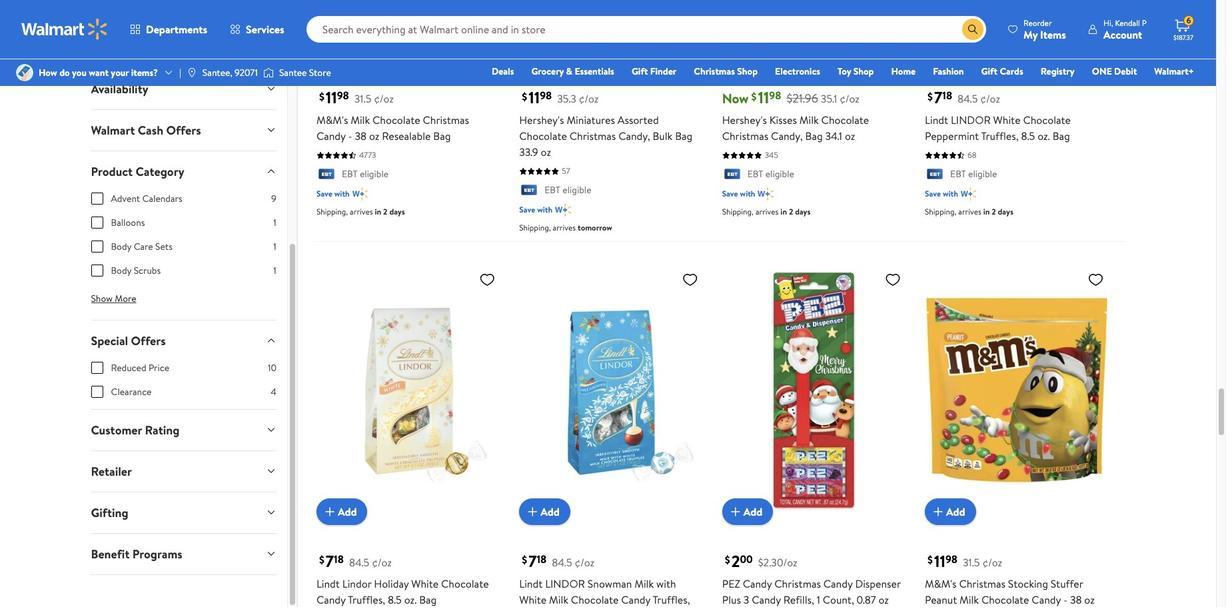 Task type: describe. For each thing, give the bounding box(es) containing it.
$ for $ 2 00 $2.30/oz pez candy christmas candy dispenser plus 3 candy refills, 1 count, 0.87 oz
[[725, 553, 730, 568]]

34.1
[[826, 129, 843, 144]]

 image for santee store
[[263, 66, 274, 79]]

$ 7 18 84.5 ¢/oz lindt lindor snowman milk with white milk chocolate candy truffles
[[520, 550, 690, 607]]

98 for $ 11 98 35.3 ¢/oz hershey's miniatures assorted chocolate christmas candy, bulk bag 33.9 oz
[[540, 89, 552, 103]]

with inside $ 7 18 84.5 ¢/oz lindt lindor snowman milk with white milk chocolate candy truffles
[[657, 577, 676, 592]]

gift cards link
[[976, 64, 1030, 79]]

peanut
[[925, 593, 958, 607]]

departments
[[146, 22, 207, 37]]

ebt for 35.3 ¢/oz
[[545, 184, 561, 197]]

christmas inside $ 11 98 35.3 ¢/oz hershey's miniatures assorted chocolate christmas candy, bulk bag 33.9 oz
[[570, 129, 616, 144]]

Walmart Site-Wide search field
[[306, 16, 987, 43]]

miniatures
[[567, 113, 615, 128]]

hershey's miniatures assorted chocolate christmas candy, bulk bag 33.9 oz image
[[520, 0, 704, 51]]

stocking
[[1009, 577, 1049, 592]]

eligible for 35.3 ¢/oz
[[563, 184, 592, 197]]

want
[[89, 66, 109, 79]]

$ 2 00 $2.30/oz pez candy christmas candy dispenser plus 3 candy refills, 1 count, 0.87 oz
[[722, 550, 901, 607]]

walmart cash offers tab
[[80, 110, 287, 151]]

white inside $ 7 18 84.5 ¢/oz lindt lindor snowman milk with white milk chocolate candy truffles
[[520, 593, 547, 607]]

one debit link
[[1087, 64, 1144, 79]]

sets
[[155, 240, 173, 253]]

walmart cash offers button
[[80, 110, 287, 151]]

4773
[[359, 150, 376, 161]]

reorder
[[1024, 17, 1052, 28]]

body care sets
[[111, 240, 173, 253]]

product
[[91, 163, 133, 180]]

special offers tab
[[80, 321, 287, 361]]

product category tab
[[80, 151, 287, 192]]

shipping, arrives in 2 days for $
[[722, 206, 811, 217]]

add to favorites list, m&m's christmas stocking stuffer peanut milk chocolate candy - 38 oz image
[[1088, 271, 1104, 288]]

advent calendars
[[111, 192, 182, 205]]

toy shop
[[838, 65, 874, 78]]

hershey's inside now $ 11 98 $21.96 35.1 ¢/oz hershey's kisses milk chocolate christmas candy, bag 34.1 oz
[[722, 113, 767, 128]]

0.87
[[857, 593, 877, 607]]

oz inside $ 11 98 35.3 ¢/oz hershey's miniatures assorted chocolate christmas candy, bulk bag 33.9 oz
[[541, 145, 551, 160]]

$ 11 98 35.3 ¢/oz hershey's miniatures assorted chocolate christmas candy, bulk bag 33.9 oz
[[520, 86, 693, 160]]

more
[[115, 292, 136, 305]]

availability
[[91, 81, 148, 97]]

shop for christmas shop
[[738, 65, 758, 78]]

add to cart image for $
[[728, 40, 744, 56]]

special offers
[[91, 333, 166, 349]]

lindt lindor white chocolate peppermint truffles, 8.5 oz. bag image
[[925, 0, 1110, 51]]

shipping, for 31.5 ¢/oz
[[317, 206, 348, 217]]

¢/oz for $ 7 18 84.5 ¢/oz lindt lindor white chocolate peppermint truffles, 8.5 oz. bag
[[981, 92, 1001, 106]]

7 for $ 7 18 84.5 ¢/oz lindt lindor snowman milk with white milk chocolate candy truffles
[[529, 550, 537, 573]]

add to favorites list, lindt lindor holiday white chocolate candy truffles, 8.5 oz. bag image
[[480, 271, 496, 288]]

count,
[[823, 593, 855, 607]]

in for 11
[[781, 206, 787, 217]]

m&m's christmas stocking stuffer peanut milk chocolate candy - 38 oz image
[[925, 266, 1110, 515]]

ebt image for $ 11 98 31.5 ¢/oz m&m's milk chocolate christmas candy - 38 oz resealable bag
[[317, 168, 337, 182]]

white inside $ 7 18 84.5 ¢/oz lindt lindor white chocolate peppermint truffles, 8.5 oz. bag
[[994, 113, 1021, 128]]

items?
[[131, 66, 158, 79]]

pez candy christmas candy dispenser plus 3 candy refills, 1 count, 0.87 oz image
[[722, 266, 907, 515]]

10
[[268, 361, 277, 375]]

33.9
[[520, 145, 539, 160]]

candy inside $ 7 18 84.5 ¢/oz lindt lindor holiday white chocolate candy truffles, 8.5 oz. bag
[[317, 593, 346, 607]]

35.3
[[557, 92, 577, 106]]

$ for $ 11 98 31.5 ¢/oz m&m's christmas stocking stuffer peanut milk chocolate candy - 38 oz
[[928, 553, 933, 568]]

walmart plus image for 7
[[961, 187, 977, 200]]

shipping, arrives in 2 days for 7
[[925, 206, 1014, 217]]

retailer
[[91, 463, 132, 480]]

&
[[566, 65, 573, 78]]

ebt eligible for $21.96
[[748, 168, 795, 181]]

hershey's inside $ 11 98 35.3 ¢/oz hershey's miniatures assorted chocolate christmas candy, bulk bag 33.9 oz
[[520, 113, 564, 128]]

00
[[740, 552, 753, 567]]

shipping, for 35.3 ¢/oz
[[520, 222, 551, 233]]

deals
[[492, 65, 514, 78]]

- inside the $ 11 98 31.5 ¢/oz m&m's christmas stocking stuffer peanut milk chocolate candy - 38 oz
[[1064, 593, 1068, 607]]

add to favorites list, pez candy christmas candy dispenser plus 3 candy refills, 1 count, 0.87 oz image
[[885, 271, 901, 288]]

6 $187.37
[[1174, 15, 1194, 42]]

save for 31.5 ¢/oz
[[317, 188, 333, 199]]

show
[[91, 292, 113, 305]]

save for $21.96
[[722, 188, 739, 199]]

walmart image
[[21, 19, 108, 40]]

bag inside $ 7 18 84.5 ¢/oz lindt lindor white chocolate peppermint truffles, 8.5 oz. bag
[[1053, 129, 1071, 144]]

milk inside the $ 11 98 31.5 ¢/oz m&m's christmas stocking stuffer peanut milk chocolate candy - 38 oz
[[960, 593, 979, 607]]

christmas inside the $ 11 98 31.5 ¢/oz m&m's christmas stocking stuffer peanut milk chocolate candy - 38 oz
[[960, 577, 1006, 592]]

$ for $ 11 98 31.5 ¢/oz m&m's milk chocolate christmas candy - 38 oz resealable bag
[[319, 89, 325, 104]]

benefit
[[91, 546, 130, 563]]

$ for $ 11 98 35.3 ¢/oz hershey's miniatures assorted chocolate christmas candy, bulk bag 33.9 oz
[[522, 89, 528, 104]]

1 for balloons
[[274, 216, 277, 229]]

save with for 31.5 ¢/oz
[[317, 188, 350, 199]]

57
[[562, 166, 571, 177]]

benefit programs button
[[80, 534, 287, 575]]

2 inside $ 2 00 $2.30/oz pez candy christmas candy dispenser plus 3 candy refills, 1 count, 0.87 oz
[[732, 550, 740, 573]]

gifting button
[[80, 493, 287, 533]]

special offers button
[[80, 321, 287, 361]]

kendall
[[1116, 17, 1141, 28]]

11 for $ 11 98 31.5 ¢/oz m&m's milk chocolate christmas candy - 38 oz resealable bag
[[326, 86, 337, 109]]

gift finder
[[632, 65, 677, 78]]

$ for $ 7 18 84.5 ¢/oz lindt lindor white chocolate peppermint truffles, 8.5 oz. bag
[[928, 89, 933, 104]]

truffles, inside $ 7 18 84.5 ¢/oz lindt lindor holiday white chocolate candy truffles, 8.5 oz. bag
[[348, 593, 385, 607]]

$ 11 98 31.5 ¢/oz m&m's christmas stocking stuffer peanut milk chocolate candy - 38 oz
[[925, 550, 1095, 607]]

body for body care sets
[[111, 240, 132, 253]]

special
[[91, 333, 128, 349]]

ebt eligible for 31.5 ¢/oz
[[342, 168, 389, 181]]

$ 11 98 31.5 ¢/oz m&m's milk chocolate christmas candy - 38 oz resealable bag
[[317, 86, 469, 144]]

¢/oz for $ 11 98 31.5 ¢/oz m&m's milk chocolate christmas candy - 38 oz resealable bag
[[374, 92, 394, 106]]

customer rating tab
[[80, 410, 287, 451]]

98 inside now $ 11 98 $21.96 35.1 ¢/oz hershey's kisses milk chocolate christmas candy, bag 34.1 oz
[[770, 89, 782, 103]]

ebt for 31.5 ¢/oz
[[342, 168, 358, 181]]

ebt image for $ 11 98 35.3 ¢/oz hershey's miniatures assorted chocolate christmas candy, bulk bag 33.9 oz
[[520, 184, 540, 198]]

departments button
[[119, 13, 219, 45]]

¢/oz for $ 11 98 35.3 ¢/oz hershey's miniatures assorted chocolate christmas candy, bulk bag 33.9 oz
[[579, 92, 599, 106]]

$ 7 18 84.5 ¢/oz lindt lindor holiday white chocolate candy truffles, 8.5 oz. bag
[[317, 550, 489, 607]]

chocolate inside $ 7 18 84.5 ¢/oz lindt lindor holiday white chocolate candy truffles, 8.5 oz. bag
[[441, 577, 489, 592]]

services button
[[219, 13, 296, 45]]

christmas up now
[[694, 65, 735, 78]]

1 horizontal spatial add to cart image
[[525, 504, 541, 520]]

assorted
[[618, 113, 659, 128]]

bulk
[[653, 129, 673, 144]]

customer
[[91, 422, 142, 439]]

customer rating
[[91, 422, 180, 439]]

stuffer
[[1051, 577, 1084, 592]]

$2.30/oz
[[759, 556, 798, 570]]

resealable
[[382, 129, 431, 144]]

chocolate inside $ 7 18 84.5 ¢/oz lindt lindor white chocolate peppermint truffles, 8.5 oz. bag
[[1024, 113, 1071, 128]]

registry
[[1041, 65, 1075, 78]]

11 inside now $ 11 98 $21.96 35.1 ¢/oz hershey's kisses milk chocolate christmas candy, bag 34.1 oz
[[758, 86, 770, 109]]

now
[[722, 90, 749, 108]]

hi,
[[1104, 17, 1114, 28]]

lindt lindor holiday white chocolate candy truffles, 8.5 oz. bag image
[[317, 266, 501, 515]]

2 for 11
[[789, 206, 794, 217]]

plus
[[722, 593, 741, 607]]

tomorrow
[[578, 222, 613, 233]]

customer rating button
[[80, 410, 287, 451]]

¢/oz inside now $ 11 98 $21.96 35.1 ¢/oz hershey's kisses milk chocolate christmas candy, bag 34.1 oz
[[840, 92, 860, 106]]

product category button
[[80, 151, 287, 192]]

oz. inside $ 7 18 84.5 ¢/oz lindt lindor white chocolate peppermint truffles, 8.5 oz. bag
[[1038, 129, 1051, 144]]

2 for 18
[[992, 206, 997, 217]]

|
[[179, 66, 181, 79]]

11 for $ 11 98 35.3 ¢/oz hershey's miniatures assorted chocolate christmas candy, bulk bag 33.9 oz
[[529, 86, 540, 109]]

in for 98
[[375, 206, 382, 217]]

chocolate inside $ 11 98 35.3 ¢/oz hershey's miniatures assorted chocolate christmas candy, bulk bag 33.9 oz
[[520, 129, 567, 144]]

santee
[[279, 66, 307, 79]]

gifting tab
[[80, 493, 287, 533]]

chocolate inside $ 7 18 84.5 ¢/oz lindt lindor snowman milk with white milk chocolate candy truffles
[[571, 593, 619, 607]]

lindt for $ 7 18 84.5 ¢/oz lindt lindor snowman milk with white milk chocolate candy truffles
[[520, 577, 543, 592]]

scrubs
[[134, 264, 161, 277]]

eligible for 84.5 ¢/oz
[[969, 168, 998, 181]]

bag inside $ 11 98 35.3 ¢/oz hershey's miniatures assorted chocolate christmas candy, bulk bag 33.9 oz
[[675, 129, 693, 144]]

registry link
[[1035, 64, 1081, 79]]

oz inside $ 2 00 $2.30/oz pez candy christmas candy dispenser plus 3 candy refills, 1 count, 0.87 oz
[[879, 593, 889, 607]]

christmas shop
[[694, 65, 758, 78]]

p
[[1143, 17, 1147, 28]]

¢/oz for $ 11 98 31.5 ¢/oz m&m's christmas stocking stuffer peanut milk chocolate candy - 38 oz
[[983, 556, 1003, 570]]

1 for body scrubs
[[274, 264, 277, 277]]

how do you want your items?
[[39, 66, 158, 79]]

one debit
[[1093, 65, 1138, 78]]

ebt image for $ 7 18 84.5 ¢/oz lindt lindor white chocolate peppermint truffles, 8.5 oz. bag
[[925, 168, 945, 182]]

clearance
[[111, 385, 152, 399]]

bag inside $ 7 18 84.5 ¢/oz lindt lindor holiday white chocolate candy truffles, 8.5 oz. bag
[[419, 593, 437, 607]]

save with for 84.5 ¢/oz
[[925, 188, 959, 199]]

do
[[59, 66, 70, 79]]

31.5 for $ 11 98 31.5 ¢/oz m&m's milk chocolate christmas candy - 38 oz resealable bag
[[355, 92, 372, 106]]

advent
[[111, 192, 140, 205]]

your
[[111, 66, 129, 79]]

add to cart image for 11
[[322, 40, 338, 56]]

98 for $ 11 98 31.5 ¢/oz m&m's milk chocolate christmas candy - 38 oz resealable bag
[[337, 89, 349, 103]]

1 for body care sets
[[274, 240, 277, 253]]

lindt lindor snowman milk with white milk chocolate candy truffles, 8.5 oz. bag image
[[520, 266, 704, 515]]

days for 18
[[998, 206, 1014, 217]]

christmas inside "$ 11 98 31.5 ¢/oz m&m's milk chocolate christmas candy - 38 oz resealable bag"
[[423, 113, 469, 128]]

oz inside the $ 11 98 31.5 ¢/oz m&m's christmas stocking stuffer peanut milk chocolate candy - 38 oz
[[1085, 593, 1095, 607]]

$21.96
[[787, 90, 819, 107]]

lindt for $ 7 18 84.5 ¢/oz lindt lindor holiday white chocolate candy truffles, 8.5 oz. bag
[[317, 577, 340, 592]]

christmas inside $ 2 00 $2.30/oz pez candy christmas candy dispenser plus 3 candy refills, 1 count, 0.87 oz
[[775, 577, 821, 592]]



Task type: locate. For each thing, give the bounding box(es) containing it.
arrives down 4773
[[350, 206, 373, 217]]

eligible for $21.96
[[766, 168, 795, 181]]

walmart plus image down 68
[[961, 187, 977, 200]]

with for 31.5 ¢/oz
[[335, 188, 350, 199]]

2 horizontal spatial in
[[984, 206, 990, 217]]

1 horizontal spatial  image
[[263, 66, 274, 79]]

ebt eligible for 84.5 ¢/oz
[[951, 168, 998, 181]]

¢/oz for $ 7 18 84.5 ¢/oz lindt lindor snowman milk with white milk chocolate candy truffles
[[575, 556, 595, 570]]

Search search field
[[306, 16, 987, 43]]

31.5 for $ 11 98 31.5 ¢/oz m&m's christmas stocking stuffer peanut milk chocolate candy - 38 oz
[[963, 556, 980, 570]]

0 vertical spatial 8.5
[[1022, 129, 1036, 144]]

ebt
[[342, 168, 358, 181], [748, 168, 764, 181], [951, 168, 967, 181], [545, 184, 561, 197]]

0 vertical spatial 31.5
[[355, 92, 372, 106]]

11 inside $ 11 98 35.3 ¢/oz hershey's miniatures assorted chocolate christmas candy, bulk bag 33.9 oz
[[529, 86, 540, 109]]

0 vertical spatial white
[[994, 113, 1021, 128]]

$ inside "$ 11 98 31.5 ¢/oz m&m's milk chocolate christmas candy - 38 oz resealable bag"
[[319, 89, 325, 104]]

345
[[765, 150, 779, 161]]

truffles, right peppermint
[[982, 129, 1019, 144]]

my
[[1024, 27, 1038, 42]]

$ inside $ 7 18 84.5 ¢/oz lindt lindor snowman milk with white milk chocolate candy truffles
[[522, 553, 528, 568]]

pez
[[722, 577, 741, 592]]

with for 84.5 ¢/oz
[[943, 188, 959, 199]]

1 vertical spatial oz.
[[404, 593, 417, 607]]

christmas down miniatures
[[570, 129, 616, 144]]

gift left cards
[[982, 65, 998, 78]]

1 walmart plus image from the left
[[352, 187, 368, 200]]

shop for toy shop
[[854, 65, 874, 78]]

1 shipping, arrives in 2 days from the left
[[317, 206, 405, 217]]

walmart+
[[1155, 65, 1195, 78]]

1 in from the left
[[375, 206, 382, 217]]

gift
[[632, 65, 648, 78], [982, 65, 998, 78]]

84.5 for $ 7 18 84.5 ¢/oz lindt lindor snowman milk with white milk chocolate candy truffles
[[552, 556, 572, 570]]

ebt eligible
[[342, 168, 389, 181], [748, 168, 795, 181], [951, 168, 998, 181], [545, 184, 592, 197]]

account
[[1104, 27, 1143, 42]]

1 vertical spatial walmart plus image
[[555, 203, 571, 216]]

18 inside $ 7 18 84.5 ¢/oz lindt lindor snowman milk with white milk chocolate candy truffles
[[537, 552, 547, 567]]

grocery
[[532, 65, 564, 78]]

candy down lindor
[[317, 593, 346, 607]]

eligible down 57
[[563, 184, 592, 197]]

0 horizontal spatial lindt
[[317, 577, 340, 592]]

38
[[355, 129, 367, 144], [1071, 593, 1082, 607]]

1 vertical spatial m&m's
[[925, 577, 957, 592]]

11 for $ 11 98 31.5 ¢/oz m&m's christmas stocking stuffer peanut milk chocolate candy - 38 oz
[[935, 550, 946, 573]]

8.5 inside $ 7 18 84.5 ¢/oz lindt lindor holiday white chocolate candy truffles, 8.5 oz. bag
[[388, 593, 402, 607]]

gifting
[[91, 505, 128, 521]]

ebt image
[[317, 168, 337, 182], [925, 168, 945, 182], [520, 184, 540, 198]]

18 inside $ 7 18 84.5 ¢/oz lindt lindor holiday white chocolate candy truffles, 8.5 oz. bag
[[334, 552, 344, 567]]

2 horizontal spatial shipping, arrives in 2 days
[[925, 206, 1014, 217]]

offers right cash
[[166, 122, 201, 139]]

home
[[892, 65, 916, 78]]

2 shop from the left
[[854, 65, 874, 78]]

11 inside the $ 11 98 31.5 ¢/oz m&m's christmas stocking stuffer peanut milk chocolate candy - 38 oz
[[935, 550, 946, 573]]

christmas up resealable
[[423, 113, 469, 128]]

m&m's
[[317, 113, 348, 128], [925, 577, 957, 592]]

oz. down registry
[[1038, 129, 1051, 144]]

2 horizontal spatial ebt image
[[925, 168, 945, 182]]

shop inside 'link'
[[854, 65, 874, 78]]

0 horizontal spatial hershey's
[[520, 113, 564, 128]]

1 days from the left
[[390, 206, 405, 217]]

deals link
[[486, 64, 520, 79]]

ebt eligible down 4773
[[342, 168, 389, 181]]

1 vertical spatial 31.5
[[963, 556, 980, 570]]

offers up 'reduced price'
[[131, 333, 166, 349]]

oz.
[[1038, 129, 1051, 144], [404, 593, 417, 607]]

¢/oz inside $ 7 18 84.5 ¢/oz lindt lindor snowman milk with white milk chocolate candy truffles
[[575, 556, 595, 570]]

white inside $ 7 18 84.5 ¢/oz lindt lindor holiday white chocolate candy truffles, 8.5 oz. bag
[[412, 577, 439, 592]]

candy inside $ 7 18 84.5 ¢/oz lindt lindor snowman milk with white milk chocolate candy truffles
[[622, 593, 651, 607]]

m&m's milk chocolate christmas candy - 38 oz resealable bag image
[[317, 0, 501, 51]]

¢/oz for $ 7 18 84.5 ¢/oz lindt lindor holiday white chocolate candy truffles, 8.5 oz. bag
[[372, 556, 392, 570]]

0 vertical spatial lindor
[[951, 113, 991, 128]]

walmart plus image down 4773
[[352, 187, 368, 200]]

christmas up refills,
[[775, 577, 821, 592]]

98 for $ 11 98 31.5 ¢/oz m&m's christmas stocking stuffer peanut milk chocolate candy - 38 oz
[[946, 552, 958, 567]]

2 horizontal spatial 18
[[943, 89, 953, 103]]

search icon image
[[968, 24, 979, 35]]

0 vertical spatial -
[[348, 129, 352, 144]]

electronics link
[[769, 64, 827, 79]]

save with for $21.96
[[722, 188, 756, 199]]

¢/oz inside the $ 11 98 31.5 ¢/oz m&m's christmas stocking stuffer peanut milk chocolate candy - 38 oz
[[983, 556, 1003, 570]]

candy down stocking
[[1032, 593, 1062, 607]]

finder
[[651, 65, 677, 78]]

2 gift from the left
[[982, 65, 998, 78]]

candy, down kisses
[[771, 129, 803, 144]]

with for $21.96
[[740, 188, 756, 199]]

christmas up 345
[[722, 129, 769, 144]]

$187.37
[[1174, 33, 1194, 42]]

arrives for 84.5 ¢/oz
[[959, 206, 982, 217]]

3 in from the left
[[984, 206, 990, 217]]

98 inside the $ 11 98 31.5 ¢/oz m&m's christmas stocking stuffer peanut milk chocolate candy - 38 oz
[[946, 552, 958, 567]]

lindor for $ 7 18 84.5 ¢/oz lindt lindor snowman milk with white milk chocolate candy truffles
[[545, 577, 585, 592]]

offers inside dropdown button
[[131, 333, 166, 349]]

1 horizontal spatial 38
[[1071, 593, 1082, 607]]

1 horizontal spatial candy,
[[771, 129, 803, 144]]

price
[[149, 361, 169, 375]]

lindt inside $ 7 18 84.5 ¢/oz lindt lindor white chocolate peppermint truffles, 8.5 oz. bag
[[925, 113, 949, 128]]

0 horizontal spatial  image
[[187, 67, 197, 78]]

hershey's down now
[[722, 113, 767, 128]]

shipping, arrives in 2 days for 11
[[317, 206, 405, 217]]

1 vertical spatial white
[[412, 577, 439, 592]]

calendars
[[142, 192, 182, 205]]

snowman
[[588, 577, 632, 592]]

0 vertical spatial offers
[[166, 122, 201, 139]]

1 vertical spatial truffles,
[[348, 593, 385, 607]]

11 inside "$ 11 98 31.5 ¢/oz m&m's milk chocolate christmas candy - 38 oz resealable bag"
[[326, 86, 337, 109]]

7 inside $ 7 18 84.5 ¢/oz lindt lindor white chocolate peppermint truffles, 8.5 oz. bag
[[935, 86, 943, 109]]

0 horizontal spatial shipping, arrives in 2 days
[[317, 206, 405, 217]]

$ for $ 7 18 84.5 ¢/oz lindt lindor snowman milk with white milk chocolate candy truffles
[[522, 553, 528, 568]]

home link
[[886, 64, 922, 79]]

0 horizontal spatial walmart plus image
[[555, 203, 571, 216]]

bag inside "$ 11 98 31.5 ¢/oz m&m's milk chocolate christmas candy - 38 oz resealable bag"
[[434, 129, 451, 144]]

show more
[[91, 292, 136, 305]]

arrives for 31.5 ¢/oz
[[350, 206, 373, 217]]

35.1
[[821, 92, 838, 106]]

1 horizontal spatial offers
[[166, 122, 201, 139]]

eligible for 31.5 ¢/oz
[[360, 168, 389, 181]]

lindor left snowman
[[545, 577, 585, 592]]

m&m's for $ 11 98 31.5 ¢/oz m&m's milk chocolate christmas candy - 38 oz resealable bag
[[317, 113, 348, 128]]

essentials
[[575, 65, 615, 78]]

offers
[[166, 122, 201, 139], [131, 333, 166, 349]]

0 vertical spatial walmart plus image
[[961, 187, 977, 200]]

shop right toy on the right top
[[854, 65, 874, 78]]

18 for $ 7 18 84.5 ¢/oz lindt lindor white chocolate peppermint truffles, 8.5 oz. bag
[[943, 89, 953, 103]]

2 in from the left
[[781, 206, 787, 217]]

4
[[271, 385, 277, 399]]

chocolate inside the $ 11 98 31.5 ¢/oz m&m's christmas stocking stuffer peanut milk chocolate candy - 38 oz
[[982, 593, 1030, 607]]

truffles,
[[982, 129, 1019, 144], [348, 593, 385, 607]]

18 for $ 7 18 84.5 ¢/oz lindt lindor holiday white chocolate candy truffles, 8.5 oz. bag
[[334, 552, 344, 567]]

lindor
[[343, 577, 372, 592]]

chocolate
[[373, 113, 420, 128], [822, 113, 870, 128], [1024, 113, 1071, 128], [520, 129, 567, 144], [441, 577, 489, 592], [571, 593, 619, 607], [982, 593, 1030, 607]]

1 horizontal spatial hershey's
[[722, 113, 767, 128]]

gift left finder
[[632, 65, 648, 78]]

1 horizontal spatial truffles,
[[982, 129, 1019, 144]]

$ inside the $ 11 98 31.5 ¢/oz m&m's christmas stocking stuffer peanut milk chocolate candy - 38 oz
[[928, 553, 933, 568]]

2 days from the left
[[795, 206, 811, 217]]

3 days from the left
[[998, 206, 1014, 217]]

6
[[1187, 15, 1192, 26]]

$ inside $ 7 18 84.5 ¢/oz lindt lindor holiday white chocolate candy truffles, 8.5 oz. bag
[[319, 553, 325, 568]]

0 horizontal spatial ebt image
[[317, 168, 337, 182]]

hershey's kisses milk chocolate christmas candy, bag 34.1 oz image
[[722, 0, 907, 51]]

$ inside now $ 11 98 $21.96 35.1 ¢/oz hershey's kisses milk chocolate christmas candy, bag 34.1 oz
[[752, 89, 757, 104]]

1 vertical spatial 38
[[1071, 593, 1082, 607]]

1 horizontal spatial shop
[[854, 65, 874, 78]]

38 inside the $ 11 98 31.5 ¢/oz m&m's christmas stocking stuffer peanut milk chocolate candy - 38 oz
[[1071, 593, 1082, 607]]

$ inside $ 7 18 84.5 ¢/oz lindt lindor white chocolate peppermint truffles, 8.5 oz. bag
[[928, 89, 933, 104]]

31.5 inside "$ 11 98 31.5 ¢/oz m&m's milk chocolate christmas candy - 38 oz resealable bag"
[[355, 92, 372, 106]]

0 horizontal spatial 18
[[334, 552, 344, 567]]

walmart plus image
[[352, 187, 368, 200], [758, 187, 774, 200]]

8.5 inside $ 7 18 84.5 ¢/oz lindt lindor white chocolate peppermint truffles, 8.5 oz. bag
[[1022, 129, 1036, 144]]

walmart plus image for 11
[[758, 187, 774, 200]]

11
[[326, 86, 337, 109], [529, 86, 540, 109], [758, 86, 770, 109], [935, 550, 946, 573]]

arrives for $21.96
[[756, 206, 779, 217]]

walmart
[[91, 122, 135, 139]]

7 inside $ 7 18 84.5 ¢/oz lindt lindor snowman milk with white milk chocolate candy truffles
[[529, 550, 537, 573]]

lindor up peppermint
[[951, 113, 991, 128]]

candy up count,
[[824, 577, 853, 592]]

1 horizontal spatial oz.
[[1038, 129, 1051, 144]]

eligible
[[360, 168, 389, 181], [766, 168, 795, 181], [969, 168, 998, 181], [563, 184, 592, 197]]

walmart plus image up shipping, arrives tomorrow
[[555, 203, 571, 216]]

now $ 11 98 $21.96 35.1 ¢/oz hershey's kisses milk chocolate christmas candy, bag 34.1 oz
[[722, 86, 870, 144]]

body left 'care'
[[111, 240, 132, 253]]

7 inside $ 7 18 84.5 ¢/oz lindt lindor holiday white chocolate candy truffles, 8.5 oz. bag
[[326, 550, 334, 573]]

0 horizontal spatial lindor
[[545, 577, 585, 592]]

white
[[994, 113, 1021, 128], [412, 577, 439, 592], [520, 593, 547, 607]]

1 vertical spatial offers
[[131, 333, 166, 349]]

None checkbox
[[91, 193, 103, 205], [91, 362, 103, 374], [91, 193, 103, 205], [91, 362, 103, 374]]

1 horizontal spatial gift
[[982, 65, 998, 78]]

oz. inside $ 7 18 84.5 ¢/oz lindt lindor holiday white chocolate candy truffles, 8.5 oz. bag
[[404, 593, 417, 607]]

add to cart image for 7
[[322, 504, 338, 520]]

- down the 'stuffer'
[[1064, 593, 1068, 607]]

2 horizontal spatial 84.5
[[958, 92, 978, 106]]

grocery & essentials
[[532, 65, 615, 78]]

1 horizontal spatial days
[[795, 206, 811, 217]]

0 horizontal spatial days
[[390, 206, 405, 217]]

lindt inside $ 7 18 84.5 ¢/oz lindt lindor snowman milk with white milk chocolate candy truffles
[[520, 577, 543, 592]]

m&m's inside the $ 11 98 31.5 ¢/oz m&m's christmas stocking stuffer peanut milk chocolate candy - 38 oz
[[925, 577, 957, 592]]

shipping, arrives in 2 days down 4773
[[317, 206, 405, 217]]

¢/oz
[[374, 92, 394, 106], [579, 92, 599, 106], [840, 92, 860, 106], [981, 92, 1001, 106], [372, 556, 392, 570], [575, 556, 595, 570], [983, 556, 1003, 570]]

1 horizontal spatial 7
[[529, 550, 537, 573]]

candy up 3
[[743, 577, 772, 592]]

reduced price
[[111, 361, 169, 375]]

None checkbox
[[91, 217, 103, 229], [91, 241, 103, 253], [91, 265, 103, 277], [91, 386, 103, 398], [91, 217, 103, 229], [91, 241, 103, 253], [91, 265, 103, 277], [91, 386, 103, 398]]

1 shop from the left
[[738, 65, 758, 78]]

arrives for 35.3 ¢/oz
[[553, 222, 576, 233]]

0 horizontal spatial walmart plus image
[[352, 187, 368, 200]]

save with down ebt image
[[722, 188, 756, 199]]

retailer button
[[80, 451, 287, 492]]

retailer tab
[[80, 451, 287, 492]]

0 horizontal spatial shop
[[738, 65, 758, 78]]

3 shipping, arrives in 2 days from the left
[[925, 206, 1014, 217]]

add to cart image
[[525, 40, 541, 56], [931, 40, 947, 56], [322, 504, 338, 520], [728, 504, 744, 520], [931, 504, 947, 520]]

1 body from the top
[[111, 240, 132, 253]]

care
[[134, 240, 153, 253]]

1
[[274, 216, 277, 229], [274, 240, 277, 253], [274, 264, 277, 277], [817, 593, 821, 607]]

0 horizontal spatial add to cart image
[[322, 40, 338, 56]]

7 for $ 7 18 84.5 ¢/oz lindt lindor white chocolate peppermint truffles, 8.5 oz. bag
[[935, 86, 943, 109]]

3
[[744, 593, 750, 607]]

availability tab
[[80, 69, 287, 109]]

offers inside dropdown button
[[166, 122, 201, 139]]

1 horizontal spatial walmart plus image
[[758, 187, 774, 200]]

add to cart image for 11
[[931, 504, 947, 520]]

1 horizontal spatial ebt image
[[520, 184, 540, 198]]

oz
[[369, 129, 380, 144], [845, 129, 856, 144], [541, 145, 551, 160], [879, 593, 889, 607], [1085, 593, 1095, 607]]

milk inside now $ 11 98 $21.96 35.1 ¢/oz hershey's kisses milk chocolate christmas candy, bag 34.1 oz
[[800, 113, 819, 128]]

0 horizontal spatial 31.5
[[355, 92, 372, 106]]

holiday
[[374, 577, 409, 592]]

lindor inside $ 7 18 84.5 ¢/oz lindt lindor white chocolate peppermint truffles, 8.5 oz. bag
[[951, 113, 991, 128]]

save right 9
[[317, 188, 333, 199]]

shipping, arrives in 2 days down 68
[[925, 206, 1014, 217]]

m&m's inside "$ 11 98 31.5 ¢/oz m&m's milk chocolate christmas candy - 38 oz resealable bag"
[[317, 113, 348, 128]]

1 gift from the left
[[632, 65, 648, 78]]

grocery & essentials link
[[526, 64, 621, 79]]

1 vertical spatial lindor
[[545, 577, 585, 592]]

84.5 for $ 7 18 84.5 ¢/oz lindt lindor holiday white chocolate candy truffles, 8.5 oz. bag
[[349, 556, 370, 570]]

chocolate inside now $ 11 98 $21.96 35.1 ¢/oz hershey's kisses milk chocolate christmas candy, bag 34.1 oz
[[822, 113, 870, 128]]

-
[[348, 129, 352, 144], [1064, 593, 1068, 607]]

programs
[[133, 546, 183, 563]]

ebt eligible down 57
[[545, 184, 592, 197]]

lindt for $ 7 18 84.5 ¢/oz lindt lindor white chocolate peppermint truffles, 8.5 oz. bag
[[925, 113, 949, 128]]

1 horizontal spatial -
[[1064, 593, 1068, 607]]

candy, inside now $ 11 98 $21.96 35.1 ¢/oz hershey's kisses milk chocolate christmas candy, bag 34.1 oz
[[771, 129, 803, 144]]

0 vertical spatial 38
[[355, 129, 367, 144]]

walmart plus image for 98
[[352, 187, 368, 200]]

shop up now
[[738, 65, 758, 78]]

2 vertical spatial white
[[520, 593, 547, 607]]

18
[[943, 89, 953, 103], [334, 552, 344, 567], [537, 552, 547, 567]]

toy shop link
[[832, 64, 880, 79]]

- left resealable
[[348, 129, 352, 144]]

add to cart image for 2
[[728, 504, 744, 520]]

availability button
[[80, 69, 287, 109]]

you
[[72, 66, 87, 79]]

special offers group
[[91, 361, 277, 409]]

m&m's down store
[[317, 113, 348, 128]]

1 horizontal spatial m&m's
[[925, 577, 957, 592]]

¢/oz inside "$ 11 98 31.5 ¢/oz m&m's milk chocolate christmas candy - 38 oz resealable bag"
[[374, 92, 394, 106]]

oz inside now $ 11 98 $21.96 35.1 ¢/oz hershey's kisses milk chocolate christmas candy, bag 34.1 oz
[[845, 129, 856, 144]]

 image
[[16, 64, 33, 81]]

0 vertical spatial truffles,
[[982, 129, 1019, 144]]

add button
[[317, 35, 368, 62], [520, 35, 571, 62], [722, 35, 774, 62], [925, 35, 976, 62], [317, 499, 368, 526], [520, 499, 571, 526], [722, 499, 774, 526], [925, 499, 976, 526]]

oz inside "$ 11 98 31.5 ¢/oz m&m's milk chocolate christmas candy - 38 oz resealable bag"
[[369, 129, 380, 144]]

save down ebt image
[[722, 188, 739, 199]]

84.5 for $ 7 18 84.5 ¢/oz lindt lindor white chocolate peppermint truffles, 8.5 oz. bag
[[958, 92, 978, 106]]

0 horizontal spatial white
[[412, 577, 439, 592]]

benefit programs tab
[[80, 534, 287, 575]]

truffles, inside $ 7 18 84.5 ¢/oz lindt lindor white chocolate peppermint truffles, 8.5 oz. bag
[[982, 129, 1019, 144]]

2 hershey's from the left
[[722, 113, 767, 128]]

candy right 3
[[752, 593, 781, 607]]

body
[[111, 240, 132, 253], [111, 264, 132, 277]]

0 horizontal spatial m&m's
[[317, 113, 348, 128]]

84.5 inside $ 7 18 84.5 ¢/oz lindt lindor holiday white chocolate candy truffles, 8.5 oz. bag
[[349, 556, 370, 570]]

 image right 92071
[[263, 66, 274, 79]]

lindor inside $ 7 18 84.5 ¢/oz lindt lindor snowman milk with white milk chocolate candy truffles
[[545, 577, 585, 592]]

arrives
[[350, 206, 373, 217], [756, 206, 779, 217], [959, 206, 982, 217], [553, 222, 576, 233]]

0 horizontal spatial 7
[[326, 550, 334, 573]]

2 horizontal spatial days
[[998, 206, 1014, 217]]

electronics
[[775, 65, 821, 78]]

1 inside $ 2 00 $2.30/oz pez candy christmas candy dispenser plus 3 candy refills, 1 count, 0.87 oz
[[817, 593, 821, 607]]

0 horizontal spatial -
[[348, 129, 352, 144]]

0 horizontal spatial oz.
[[404, 593, 417, 607]]

ebt for $21.96
[[748, 168, 764, 181]]

0 vertical spatial body
[[111, 240, 132, 253]]

0 horizontal spatial 8.5
[[388, 593, 402, 607]]

0 horizontal spatial 38
[[355, 129, 367, 144]]

0 horizontal spatial 84.5
[[349, 556, 370, 570]]

 image
[[263, 66, 274, 79], [187, 67, 197, 78]]

walmart plus image down 345
[[758, 187, 774, 200]]

ebt eligible down 68
[[951, 168, 998, 181]]

walmart plus image for 11
[[555, 203, 571, 216]]

38 inside "$ 11 98 31.5 ¢/oz m&m's milk chocolate christmas candy - 38 oz resealable bag"
[[355, 129, 367, 144]]

98 inside $ 11 98 35.3 ¢/oz hershey's miniatures assorted chocolate christmas candy, bulk bag 33.9 oz
[[540, 89, 552, 103]]

gift for gift cards
[[982, 65, 998, 78]]

save down peppermint
[[925, 188, 941, 199]]

ebt for 84.5 ¢/oz
[[951, 168, 967, 181]]

milk inside "$ 11 98 31.5 ¢/oz m&m's milk chocolate christmas candy - 38 oz resealable bag"
[[351, 113, 370, 128]]

0 horizontal spatial truffles,
[[348, 593, 385, 607]]

save with right 9
[[317, 188, 350, 199]]

arrives down 68
[[959, 206, 982, 217]]

 image for santee, 92071
[[187, 67, 197, 78]]

with
[[335, 188, 350, 199], [740, 188, 756, 199], [943, 188, 959, 199], [537, 204, 553, 215], [657, 577, 676, 592]]

debit
[[1115, 65, 1138, 78]]

0 vertical spatial oz.
[[1038, 129, 1051, 144]]

1 horizontal spatial 18
[[537, 552, 547, 567]]

candy, inside $ 11 98 35.3 ¢/oz hershey's miniatures assorted chocolate christmas candy, bulk bag 33.9 oz
[[619, 129, 651, 144]]

84.5 inside $ 7 18 84.5 ¢/oz lindt lindor snowman milk with white milk chocolate candy truffles
[[552, 556, 572, 570]]

2 horizontal spatial 7
[[935, 86, 943, 109]]

shipping,
[[317, 206, 348, 217], [722, 206, 754, 217], [925, 206, 957, 217], [520, 222, 551, 233]]

2 horizontal spatial lindt
[[925, 113, 949, 128]]

1 horizontal spatial shipping, arrives in 2 days
[[722, 206, 811, 217]]

balloons
[[111, 216, 145, 229]]

refills,
[[784, 593, 815, 607]]

2 candy, from the left
[[771, 129, 803, 144]]

84.5 inside $ 7 18 84.5 ¢/oz lindt lindor white chocolate peppermint truffles, 8.5 oz. bag
[[958, 92, 978, 106]]

body for body scrubs
[[111, 264, 132, 277]]

christmas left stocking
[[960, 577, 1006, 592]]

how
[[39, 66, 57, 79]]

save with for 35.3 ¢/oz
[[520, 204, 553, 215]]

candy inside "$ 11 98 31.5 ¢/oz m&m's milk chocolate christmas candy - 38 oz resealable bag"
[[317, 129, 346, 144]]

arrives left tomorrow
[[553, 222, 576, 233]]

18 inside $ 7 18 84.5 ¢/oz lindt lindor white chocolate peppermint truffles, 8.5 oz. bag
[[943, 89, 953, 103]]

candy, down the assorted
[[619, 129, 651, 144]]

18 for $ 7 18 84.5 ¢/oz lindt lindor snowman milk with white milk chocolate candy truffles
[[537, 552, 547, 567]]

0 horizontal spatial candy,
[[619, 129, 651, 144]]

shipping, for $21.96
[[722, 206, 754, 217]]

shipping, for 84.5 ¢/oz
[[925, 206, 957, 217]]

 image right |
[[187, 67, 197, 78]]

1 horizontal spatial lindor
[[951, 113, 991, 128]]

candy,
[[619, 129, 651, 144], [771, 129, 803, 144]]

1 horizontal spatial white
[[520, 593, 547, 607]]

$ inside $ 11 98 35.3 ¢/oz hershey's miniatures assorted chocolate christmas candy, bulk bag 33.9 oz
[[522, 89, 528, 104]]

add
[[338, 41, 357, 55], [541, 41, 560, 55], [744, 41, 763, 55], [947, 41, 966, 55], [338, 505, 357, 519], [541, 505, 560, 519], [744, 505, 763, 519], [947, 505, 966, 519]]

benefit programs
[[91, 546, 183, 563]]

1 candy, from the left
[[619, 129, 651, 144]]

m&m's for $ 11 98 31.5 ¢/oz m&m's christmas stocking stuffer peanut milk chocolate candy - 38 oz
[[925, 577, 957, 592]]

¢/oz inside $ 11 98 35.3 ¢/oz hershey's miniatures assorted chocolate christmas candy, bulk bag 33.9 oz
[[579, 92, 599, 106]]

candy down snowman
[[622, 593, 651, 607]]

gift finder link
[[626, 64, 683, 79]]

1 horizontal spatial lindt
[[520, 577, 543, 592]]

santee,
[[203, 66, 233, 79]]

1 horizontal spatial in
[[781, 206, 787, 217]]

body left scrubs
[[111, 264, 132, 277]]

truffles, down lindor
[[348, 593, 385, 607]]

santee, 92071
[[203, 66, 258, 79]]

with for 35.3 ¢/oz
[[537, 204, 553, 215]]

days for 11
[[795, 206, 811, 217]]

christmas inside now $ 11 98 $21.96 35.1 ¢/oz hershey's kisses milk chocolate christmas candy, bag 34.1 oz
[[722, 129, 769, 144]]

m&m's up peanut
[[925, 577, 957, 592]]

add to favorites list, lindt lindor snowman milk with white milk chocolate candy truffles, 8.5 oz. bag image
[[682, 271, 698, 288]]

product category group
[[91, 192, 277, 288]]

candy down store
[[317, 129, 346, 144]]

save with up shipping, arrives tomorrow
[[520, 204, 553, 215]]

gift for gift finder
[[632, 65, 648, 78]]

toy
[[838, 65, 852, 78]]

in for 18
[[984, 206, 990, 217]]

11 down store
[[326, 86, 337, 109]]

days for 98
[[390, 206, 405, 217]]

ebt image
[[722, 168, 742, 182]]

2 horizontal spatial add to cart image
[[728, 40, 744, 56]]

$
[[319, 89, 325, 104], [522, 89, 528, 104], [752, 89, 757, 104], [928, 89, 933, 104], [319, 553, 325, 568], [522, 553, 528, 568], [725, 553, 730, 568], [928, 553, 933, 568]]

lindt inside $ 7 18 84.5 ¢/oz lindt lindor holiday white chocolate candy truffles, 8.5 oz. bag
[[317, 577, 340, 592]]

0 horizontal spatial in
[[375, 206, 382, 217]]

11 right now
[[758, 86, 770, 109]]

98
[[337, 89, 349, 103], [540, 89, 552, 103], [770, 89, 782, 103], [946, 552, 958, 567]]

38 up 4773
[[355, 129, 367, 144]]

lindor
[[951, 113, 991, 128], [545, 577, 585, 592]]

eligible down 4773
[[360, 168, 389, 181]]

2 walmart plus image from the left
[[758, 187, 774, 200]]

save up shipping, arrives tomorrow
[[520, 204, 536, 215]]

2 for 98
[[383, 206, 388, 217]]

2 shipping, arrives in 2 days from the left
[[722, 206, 811, 217]]

eligible down 345
[[766, 168, 795, 181]]

11 down grocery
[[529, 86, 540, 109]]

cash
[[138, 122, 163, 139]]

2 body from the top
[[111, 264, 132, 277]]

1 horizontal spatial 84.5
[[552, 556, 572, 570]]

save for 35.3 ¢/oz
[[520, 204, 536, 215]]

38 down the 'stuffer'
[[1071, 593, 1082, 607]]

add to cart image
[[322, 40, 338, 56], [728, 40, 744, 56], [525, 504, 541, 520]]

- inside "$ 11 98 31.5 ¢/oz m&m's milk chocolate christmas candy - 38 oz resealable bag"
[[348, 129, 352, 144]]

shipping, arrives in 2 days down ebt image
[[722, 206, 811, 217]]

1 horizontal spatial walmart plus image
[[961, 187, 977, 200]]

92071
[[235, 66, 258, 79]]

walmart cash offers
[[91, 122, 201, 139]]

11 up peanut
[[935, 550, 946, 573]]

¢/oz inside $ 7 18 84.5 ¢/oz lindt lindor white chocolate peppermint truffles, 8.5 oz. bag
[[981, 92, 1001, 106]]

0 horizontal spatial gift
[[632, 65, 648, 78]]

candy inside the $ 11 98 31.5 ¢/oz m&m's christmas stocking stuffer peanut milk chocolate candy - 38 oz
[[1032, 593, 1062, 607]]

1 horizontal spatial 8.5
[[1022, 129, 1036, 144]]

hershey's down 35.3 at the left top of page
[[520, 113, 564, 128]]

$ for $ 7 18 84.5 ¢/oz lindt lindor holiday white chocolate candy truffles, 8.5 oz. bag
[[319, 553, 325, 568]]

body scrubs
[[111, 264, 161, 277]]

walmart plus image
[[961, 187, 977, 200], [555, 203, 571, 216]]

2
[[383, 206, 388, 217], [789, 206, 794, 217], [992, 206, 997, 217], [732, 550, 740, 573]]

0 horizontal spatial offers
[[131, 333, 166, 349]]

eligible down 68
[[969, 168, 998, 181]]

oz. down holiday
[[404, 593, 417, 607]]

1 vertical spatial body
[[111, 264, 132, 277]]

0 vertical spatial m&m's
[[317, 113, 348, 128]]

chocolate inside "$ 11 98 31.5 ¢/oz m&m's milk chocolate christmas candy - 38 oz resealable bag"
[[373, 113, 420, 128]]

milk
[[351, 113, 370, 128], [800, 113, 819, 128], [635, 577, 654, 592], [549, 593, 569, 607], [960, 593, 979, 607]]

1 vertical spatial 8.5
[[388, 593, 402, 607]]

lindor for $ 7 18 84.5 ¢/oz lindt lindor white chocolate peppermint truffles, 8.5 oz. bag
[[951, 113, 991, 128]]

1 horizontal spatial 31.5
[[963, 556, 980, 570]]

fashion
[[934, 65, 964, 78]]

shipping, arrives tomorrow
[[520, 222, 613, 233]]

¢/oz inside $ 7 18 84.5 ¢/oz lindt lindor holiday white chocolate candy truffles, 8.5 oz. bag
[[372, 556, 392, 570]]

1 vertical spatial -
[[1064, 593, 1068, 607]]

ebt eligible down 345
[[748, 168, 795, 181]]

$ inside $ 2 00 $2.30/oz pez candy christmas candy dispenser plus 3 candy refills, 1 count, 0.87 oz
[[725, 553, 730, 568]]

2 horizontal spatial white
[[994, 113, 1021, 128]]

bag inside now $ 11 98 $21.96 35.1 ¢/oz hershey's kisses milk chocolate christmas candy, bag 34.1 oz
[[806, 129, 823, 144]]

31.5 inside the $ 11 98 31.5 ¢/oz m&m's christmas stocking stuffer peanut milk chocolate candy - 38 oz
[[963, 556, 980, 570]]

save for 84.5 ¢/oz
[[925, 188, 941, 199]]

7 for $ 7 18 84.5 ¢/oz lindt lindor holiday white chocolate candy truffles, 8.5 oz. bag
[[326, 550, 334, 573]]

walmart+ link
[[1149, 64, 1201, 79]]

arrives down 345
[[756, 206, 779, 217]]

98 inside "$ 11 98 31.5 ¢/oz m&m's milk chocolate christmas candy - 38 oz resealable bag"
[[337, 89, 349, 103]]

save with down peppermint
[[925, 188, 959, 199]]

1 hershey's from the left
[[520, 113, 564, 128]]

ebt eligible for 35.3 ¢/oz
[[545, 184, 592, 197]]



Task type: vqa. For each thing, say whether or not it's contained in the screenshot.
first seller from right
no



